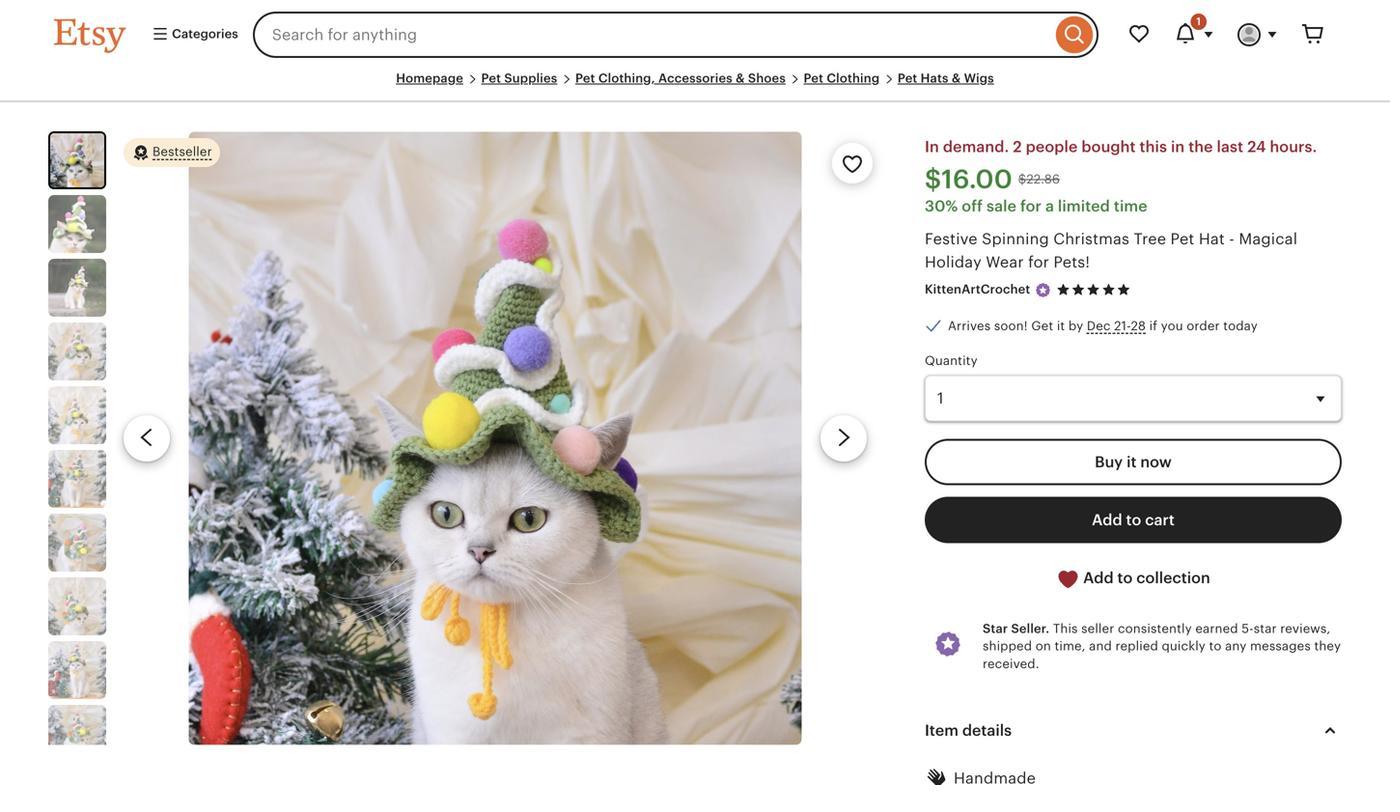Task type: describe. For each thing, give the bounding box(es) containing it.
a
[[1046, 197, 1055, 215]]

sale
[[987, 197, 1017, 215]]

$16.00 $22.86
[[925, 164, 1061, 194]]

hours.
[[1270, 138, 1318, 156]]

festive spinning christmas tree pet hat - magical holiday wear for pets!
[[925, 230, 1298, 271]]

add to collection
[[1080, 570, 1211, 587]]

0 horizontal spatial festive spinning christmas tree pet hat magical holiday wear image 1 image
[[50, 133, 104, 188]]

Search for anything text field
[[253, 12, 1052, 58]]

pet supplies link
[[481, 71, 558, 85]]

it inside button
[[1127, 454, 1137, 471]]

to for cart
[[1127, 512, 1142, 529]]

item
[[925, 722, 959, 739]]

categories banner
[[19, 0, 1371, 70]]

1 button
[[1163, 12, 1227, 58]]

star seller.
[[983, 622, 1050, 636]]

details
[[963, 722, 1012, 739]]

add to collection button
[[925, 555, 1342, 603]]

add for add to cart
[[1092, 512, 1123, 529]]

reviews,
[[1281, 622, 1331, 636]]

$22.86
[[1019, 172, 1061, 187]]

holiday
[[925, 253, 982, 271]]

seller.
[[1012, 622, 1050, 636]]

people
[[1026, 138, 1078, 156]]

last
[[1217, 138, 1244, 156]]

hat
[[1199, 230, 1225, 248]]

pet clothing, accessories & shoes
[[576, 71, 786, 85]]

homepage link
[[396, 71, 464, 85]]

0 vertical spatial it
[[1057, 319, 1066, 333]]

24
[[1248, 138, 1267, 156]]

pet hats & wigs link
[[898, 71, 995, 85]]

quickly
[[1162, 639, 1206, 654]]

supplies
[[505, 71, 558, 85]]

pet for pet clothing, accessories & shoes
[[576, 71, 595, 85]]

categories button
[[137, 17, 247, 52]]

pet for pet supplies
[[481, 71, 501, 85]]

consistently
[[1118, 622, 1192, 636]]

21-
[[1115, 319, 1131, 333]]

you
[[1161, 319, 1184, 333]]

pet hats & wigs
[[898, 71, 995, 85]]

wear
[[986, 253, 1024, 271]]

festive spinning christmas tree pet hat magical holiday wear image 3 image
[[48, 259, 106, 317]]

festive spinning christmas tree pet hat magical holiday wear image 5 image
[[48, 386, 106, 444]]

bestseller button
[[124, 137, 220, 168]]

they
[[1315, 639, 1342, 654]]

tree
[[1134, 230, 1167, 248]]

soon! get
[[995, 319, 1054, 333]]

today
[[1224, 319, 1258, 333]]

30%
[[925, 197, 958, 215]]

homepage
[[396, 71, 464, 85]]

pet clothing
[[804, 71, 880, 85]]

item details
[[925, 722, 1012, 739]]

1 & from the left
[[736, 71, 745, 85]]

hats
[[921, 71, 949, 85]]

quantity
[[925, 354, 978, 368]]

1
[[1197, 15, 1201, 28]]

seller
[[1082, 622, 1115, 636]]

festive spinning christmas tree pet hat magical holiday wear image 8 image
[[48, 578, 106, 636]]

festive spinning christmas tree pet hat magical holiday wear image 9 image
[[48, 641, 106, 699]]

item details button
[[908, 708, 1360, 754]]

buy it now button
[[925, 439, 1342, 486]]

festive spinning christmas tree pet hat magical holiday wear image 4 image
[[48, 323, 106, 381]]

add to cart
[[1092, 512, 1175, 529]]

pet for pet clothing
[[804, 71, 824, 85]]

in
[[1171, 138, 1185, 156]]

none search field inside the categories banner
[[253, 12, 1099, 58]]

demand.
[[943, 138, 1010, 156]]



Task type: vqa. For each thing, say whether or not it's contained in the screenshot.
with
no



Task type: locate. For each thing, give the bounding box(es) containing it.
order
[[1187, 319, 1220, 333]]

spinning
[[982, 230, 1050, 248]]

for inside festive spinning christmas tree pet hat - magical holiday wear for pets!
[[1029, 253, 1050, 271]]

pet
[[481, 71, 501, 85], [576, 71, 595, 85], [804, 71, 824, 85], [898, 71, 918, 85], [1171, 230, 1195, 248]]

to inside this seller consistently earned 5-star reviews, shipped on time, and replied quickly to any messages they received.
[[1210, 639, 1222, 654]]

& left shoes
[[736, 71, 745, 85]]

kittenartcrochet
[[925, 282, 1031, 297]]

to inside add to collection button
[[1118, 570, 1133, 587]]

add for add to collection
[[1084, 570, 1114, 587]]

pet left the hat
[[1171, 230, 1195, 248]]

in demand. 2 people bought this in the last 24 hours.
[[925, 138, 1318, 156]]

festive spinning christmas tree pet hat magical holiday wear green image
[[48, 195, 106, 253]]

this seller consistently earned 5-star reviews, shipped on time, and replied quickly to any messages they received.
[[983, 622, 1342, 671]]

magical
[[1239, 230, 1298, 248]]

for left the a
[[1021, 197, 1042, 215]]

and
[[1090, 639, 1113, 654]]

2 vertical spatial to
[[1210, 639, 1222, 654]]

&
[[736, 71, 745, 85], [952, 71, 961, 85]]

pet inside festive spinning christmas tree pet hat - magical holiday wear for pets!
[[1171, 230, 1195, 248]]

it right buy at bottom
[[1127, 454, 1137, 471]]

arrives soon! get it by dec 21-28 if you order today
[[948, 319, 1258, 333]]

by
[[1069, 319, 1084, 333]]

None search field
[[253, 12, 1099, 58]]

festive spinning christmas tree pet hat magical holiday wear image 6 image
[[48, 450, 106, 508]]

star
[[1254, 622, 1277, 636]]

clothing,
[[599, 71, 655, 85]]

28
[[1131, 319, 1146, 333]]

$16.00
[[925, 164, 1013, 194]]

to for collection
[[1118, 570, 1133, 587]]

0 horizontal spatial &
[[736, 71, 745, 85]]

1 horizontal spatial &
[[952, 71, 961, 85]]

on
[[1036, 639, 1052, 654]]

this
[[1140, 138, 1168, 156]]

collection
[[1137, 570, 1211, 587]]

for up star_seller image
[[1029, 253, 1050, 271]]

to
[[1127, 512, 1142, 529], [1118, 570, 1133, 587], [1210, 639, 1222, 654]]

pet clothing, accessories & shoes link
[[576, 71, 786, 85]]

kittenartcrochet link
[[925, 282, 1031, 297]]

& right hats
[[952, 71, 961, 85]]

1 vertical spatial add
[[1084, 570, 1114, 587]]

categories
[[169, 26, 238, 41]]

menu bar
[[54, 70, 1337, 103]]

arrives
[[948, 319, 991, 333]]

time,
[[1055, 639, 1086, 654]]

to left collection at right
[[1118, 570, 1133, 587]]

limited
[[1058, 197, 1111, 215]]

wigs
[[964, 71, 995, 85]]

festive spinning christmas tree pet hat magical holiday wear image 7 image
[[48, 514, 106, 572]]

replied
[[1116, 639, 1159, 654]]

now
[[1141, 454, 1172, 471]]

bestseller
[[153, 144, 212, 159]]

0 vertical spatial to
[[1127, 512, 1142, 529]]

menu bar containing homepage
[[54, 70, 1337, 103]]

time
[[1114, 197, 1148, 215]]

it left by
[[1057, 319, 1066, 333]]

2
[[1013, 138, 1022, 156]]

the
[[1189, 138, 1214, 156]]

for
[[1021, 197, 1042, 215], [1029, 253, 1050, 271]]

pet left supplies
[[481, 71, 501, 85]]

5-
[[1242, 622, 1254, 636]]

1 horizontal spatial it
[[1127, 454, 1137, 471]]

0 vertical spatial add
[[1092, 512, 1123, 529]]

off
[[962, 197, 983, 215]]

this
[[1053, 622, 1078, 636]]

add to cart button
[[925, 497, 1342, 543]]

1 vertical spatial it
[[1127, 454, 1137, 471]]

add left "cart"
[[1092, 512, 1123, 529]]

1 horizontal spatial festive spinning christmas tree pet hat magical holiday wear image 1 image
[[189, 132, 802, 745]]

-
[[1230, 230, 1235, 248]]

if
[[1150, 319, 1158, 333]]

christmas
[[1054, 230, 1130, 248]]

accessories
[[659, 71, 733, 85]]

shoes
[[748, 71, 786, 85]]

earned
[[1196, 622, 1239, 636]]

pet left hats
[[898, 71, 918, 85]]

to down earned
[[1210, 639, 1222, 654]]

received.
[[983, 657, 1040, 671]]

pet left clothing
[[804, 71, 824, 85]]

pets!
[[1054, 253, 1091, 271]]

star_seller image
[[1035, 281, 1052, 299]]

0 horizontal spatial it
[[1057, 319, 1066, 333]]

shipped
[[983, 639, 1033, 654]]

to inside add to cart button
[[1127, 512, 1142, 529]]

cart
[[1146, 512, 1175, 529]]

buy
[[1095, 454, 1123, 471]]

clothing
[[827, 71, 880, 85]]

bought
[[1082, 138, 1136, 156]]

pet clothing link
[[804, 71, 880, 85]]

add up seller
[[1084, 570, 1114, 587]]

pet left clothing,
[[576, 71, 595, 85]]

1 vertical spatial to
[[1118, 570, 1133, 587]]

0 vertical spatial for
[[1021, 197, 1042, 215]]

festive spinning christmas tree pet hat magical holiday wear image 1 image
[[189, 132, 802, 745], [50, 133, 104, 188]]

festive
[[925, 230, 978, 248]]

2 & from the left
[[952, 71, 961, 85]]

buy it now
[[1095, 454, 1172, 471]]

pet supplies
[[481, 71, 558, 85]]

messages
[[1251, 639, 1311, 654]]

star
[[983, 622, 1008, 636]]

dec
[[1087, 319, 1111, 333]]

pet for pet hats & wigs
[[898, 71, 918, 85]]

30% off sale for a limited time
[[925, 197, 1148, 215]]

1 vertical spatial for
[[1029, 253, 1050, 271]]

it
[[1057, 319, 1066, 333], [1127, 454, 1137, 471]]

any
[[1226, 639, 1247, 654]]

add
[[1092, 512, 1123, 529], [1084, 570, 1114, 587]]

to left "cart"
[[1127, 512, 1142, 529]]

festive spinning christmas tree pet hat magical holiday wear image 10 image
[[48, 705, 106, 763]]

in
[[925, 138, 940, 156]]



